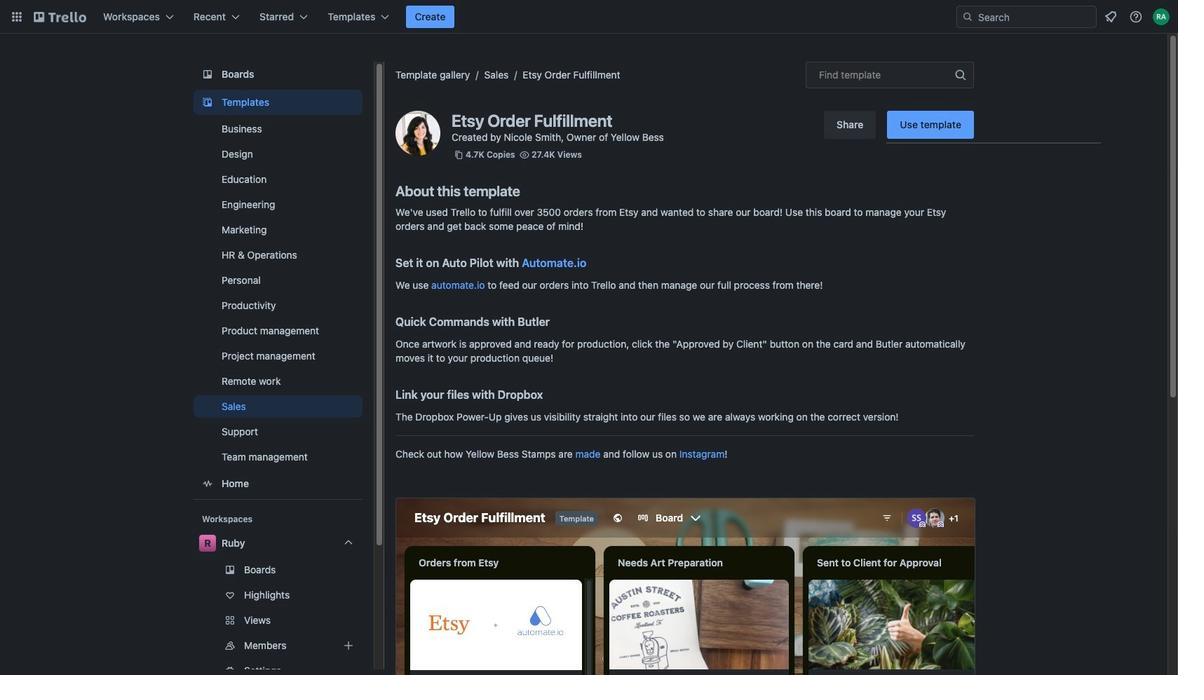 Task type: vqa. For each thing, say whether or not it's contained in the screenshot.
"ADD" ICON
yes



Task type: locate. For each thing, give the bounding box(es) containing it.
0 notifications image
[[1103, 8, 1120, 25]]

forward image right add image
[[360, 638, 377, 655]]

template board image
[[199, 94, 216, 111]]

home image
[[199, 476, 216, 493]]

1 forward image from the top
[[360, 613, 377, 629]]

0 vertical spatial forward image
[[360, 613, 377, 629]]

Search field
[[974, 7, 1097, 27]]

None field
[[806, 62, 975, 88]]

search image
[[963, 11, 974, 22]]

2 forward image from the top
[[360, 638, 377, 655]]

nicole smith, owner of yellow bess image
[[396, 111, 441, 156]]

primary element
[[0, 0, 1179, 34]]

add image
[[340, 638, 357, 655]]

1 vertical spatial forward image
[[360, 638, 377, 655]]

forward image
[[360, 613, 377, 629], [360, 638, 377, 655]]

forward image up forward image on the left of page
[[360, 613, 377, 629]]



Task type: describe. For each thing, give the bounding box(es) containing it.
forward image
[[360, 663, 377, 676]]

board image
[[199, 66, 216, 83]]

ruby anderson (rubyanderson7) image
[[1153, 8, 1170, 25]]

back to home image
[[34, 6, 86, 28]]

open information menu image
[[1130, 10, 1144, 24]]



